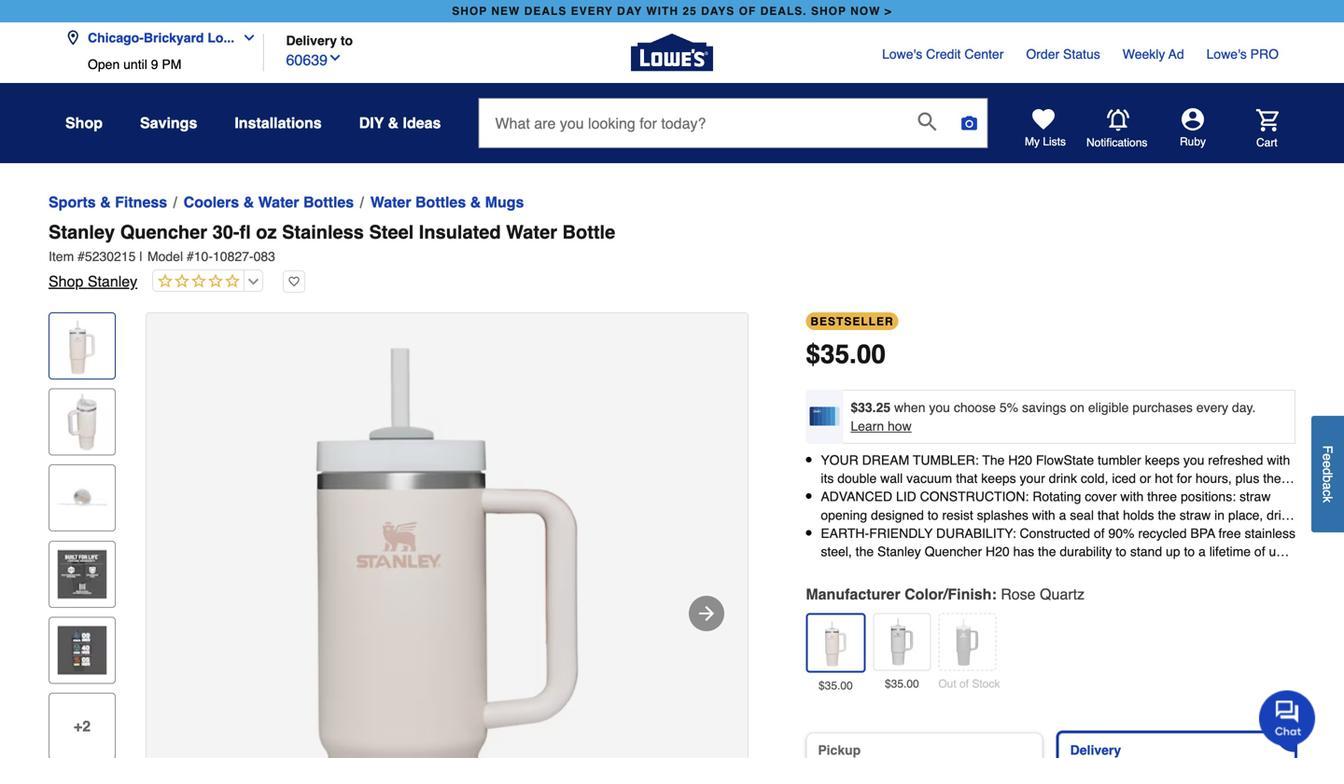 Task type: locate. For each thing, give the bounding box(es) containing it.
a inside button
[[1320, 483, 1335, 490]]

drink down flowstate
[[1049, 472, 1077, 486]]

0 vertical spatial shop
[[65, 114, 103, 132]]

1 vertical spatial h20
[[986, 545, 1010, 560]]

lowe's home improvement lists image
[[1032, 108, 1055, 131]]

0 horizontal spatial cover
[[921, 526, 953, 541]]

>
[[885, 5, 892, 18]]

0 vertical spatial with
[[1267, 453, 1290, 468]]

flowstate
[[1036, 453, 1094, 468]]

you right when
[[929, 400, 950, 415]]

1 horizontal spatial for
[[1177, 472, 1192, 486]]

0 horizontal spatial keeps
[[981, 472, 1016, 486]]

your
[[821, 453, 859, 468]]

2 e from the top
[[1320, 461, 1335, 468]]

keeps up just
[[981, 472, 1016, 486]]

diy
[[359, 114, 384, 132]]

a down rotating
[[1059, 508, 1066, 523]]

order
[[1026, 47, 1060, 62]]

tumbler
[[1098, 453, 1141, 468]]

that inside advanced lid construction: rotating cover with three positions: straw opening designed to resist splashes with a seal that holds the straw in place, drink opening, and full-cover top for added leak resistance
[[1098, 508, 1119, 523]]

0 vertical spatial a
[[1320, 483, 1335, 490]]

a inside 'earth-friendly durability: constructed of 90% recycled bpa free stainless steel, the stanley quencher h20 has the durability to stand up to a lifetime of use, eliminating the use of single-use plastic bottles and straws'
[[1199, 545, 1206, 560]]

1 bottles from the left
[[303, 194, 354, 211]]

water up oz
[[258, 194, 299, 211]]

0 horizontal spatial quencher
[[120, 222, 207, 243]]

quencher up "model" on the top of page
[[120, 222, 207, 243]]

stanley down 5230215
[[88, 273, 137, 290]]

$35.00
[[885, 678, 919, 691], [819, 680, 853, 693]]

stanley down 'friendly'
[[878, 545, 921, 560]]

single-
[[948, 563, 986, 578]]

1 vertical spatial on
[[896, 490, 911, 505]]

to
[[341, 33, 353, 48], [928, 508, 939, 523], [1116, 545, 1127, 560], [1184, 545, 1195, 560]]

a down bpa
[[1199, 545, 1206, 560]]

stanley  #10-10827-083 - thumbnail4 image
[[53, 546, 111, 604]]

2 vertical spatial and
[[1094, 563, 1116, 578]]

stanley inside the stanley quencher 30-fl oz stainless steel insulated water bottle item # 5230215 | model # 10-10827-083
[[49, 222, 115, 243]]

for up it in the bottom of the page
[[1177, 472, 1192, 486]]

or
[[1140, 472, 1151, 486]]

ad
[[1169, 47, 1184, 62]]

0 horizontal spatial with
[[1032, 508, 1056, 523]]

1 horizontal spatial you
[[1184, 453, 1205, 468]]

1 vertical spatial quencher
[[925, 545, 982, 560]]

chevron down image down delivery to
[[328, 50, 343, 65]]

& right sports
[[100, 194, 111, 211]]

cover down cold,
[[1085, 490, 1117, 505]]

& up fl
[[243, 194, 254, 211]]

water
[[258, 194, 299, 211], [370, 194, 411, 211], [506, 222, 557, 243]]

0 horizontal spatial delivery
[[286, 33, 337, 48]]

for right top
[[979, 526, 994, 541]]

order status
[[1026, 47, 1100, 62]]

bpa
[[1191, 526, 1215, 541]]

use up manufacturer color/finish : rose quartz
[[909, 563, 930, 578]]

wall
[[880, 472, 903, 486]]

30-
[[212, 222, 239, 243]]

.
[[850, 340, 857, 370]]

my
[[1025, 135, 1040, 148]]

plastic
[[1011, 563, 1048, 578]]

1 horizontal spatial straw
[[1240, 490, 1271, 505]]

1 horizontal spatial quencher
[[925, 545, 982, 560]]

1 vertical spatial and
[[875, 526, 896, 541]]

earth-friendly durability: constructed of 90% recycled bpa free stainless steel, the stanley quencher h20 has the durability to stand up to a lifetime of use, eliminating the use of single-use plastic bottles and straws
[[821, 526, 1296, 578]]

of
[[739, 5, 756, 18]]

stanley  #10-10827-083 image
[[147, 314, 748, 759]]

with up holds
[[1121, 490, 1144, 505]]

0 vertical spatial straw
[[1240, 490, 1271, 505]]

0 horizontal spatial bottles
[[303, 194, 354, 211]]

you inside $33.25 when you choose 5% savings on eligible purchases every day. learn how
[[929, 400, 950, 415]]

to inside advanced lid construction: rotating cover with three positions: straw opening designed to resist splashes with a seal that holds the straw in place, drink opening, and full-cover top for added leak resistance
[[928, 508, 939, 523]]

1 horizontal spatial bottles
[[415, 194, 466, 211]]

chevron down image right "brickyard"
[[234, 30, 257, 45]]

keeps up hot
[[1145, 453, 1180, 468]]

0 horizontal spatial for
[[979, 526, 994, 541]]

1 horizontal spatial chevron down image
[[328, 50, 343, 65]]

of left 90%
[[1094, 526, 1105, 541]]

h20 up your
[[1008, 453, 1032, 468]]

installations button
[[235, 106, 322, 140]]

0 vertical spatial stanley
[[49, 222, 115, 243]]

2 horizontal spatial water
[[506, 222, 557, 243]]

friendly
[[869, 526, 933, 541]]

its
[[821, 472, 834, 486]]

1 horizontal spatial lowe's
[[1207, 47, 1247, 62]]

zero stars image
[[153, 274, 240, 291]]

shop
[[452, 5, 487, 18], [811, 5, 847, 18]]

stanley inside 'earth-friendly durability: constructed of 90% recycled bpa free stainless steel, the stanley quencher h20 has the durability to stand up to a lifetime of use, eliminating the use of single-use plastic bottles and straws'
[[878, 545, 921, 560]]

the down leak
[[1038, 545, 1056, 560]]

and left it in the bottom of the page
[[1156, 490, 1178, 505]]

three
[[1147, 490, 1177, 505]]

hot
[[1155, 472, 1173, 486]]

coolers
[[184, 194, 239, 211]]

chat invite button image
[[1259, 690, 1316, 747]]

lowe's left 'credit'
[[882, 47, 923, 62]]

shop down open at the top of page
[[65, 114, 103, 132]]

bottles
[[303, 194, 354, 211], [415, 194, 466, 211]]

manufacturer
[[806, 586, 901, 604]]

lowe's home improvement logo image
[[631, 12, 713, 94]]

quencher inside 'earth-friendly durability: constructed of 90% recycled bpa free stainless steel, the stanley quencher h20 has the durability to stand up to a lifetime of use, eliminating the use of single-use plastic bottles and straws'
[[925, 545, 982, 560]]

rose quartz image
[[812, 619, 860, 668]]

0 horizontal spatial on
[[896, 490, 911, 505]]

color/finish
[[905, 586, 992, 604]]

shop for shop
[[65, 114, 103, 132]]

chicago-brickyard lo...
[[88, 30, 234, 45]]

stanley  #10-10827-083 - thumbnail3 image
[[53, 470, 111, 528]]

1 horizontal spatial delivery
[[1070, 744, 1121, 759]]

shop new deals every day with 25 days of deals. shop now >
[[452, 5, 892, 18]]

fog image
[[878, 619, 926, 667]]

0 horizontal spatial lowe's
[[882, 47, 923, 62]]

lowe's pro link
[[1207, 45, 1279, 63]]

1 vertical spatial keeps
[[981, 472, 1016, 486]]

:
[[992, 586, 997, 604]]

water up steel
[[370, 194, 411, 211]]

1 horizontal spatial with
[[1121, 490, 1144, 505]]

steel
[[369, 222, 414, 243]]

1 vertical spatial that
[[1098, 508, 1119, 523]]

quencher inside the stanley quencher 30-fl oz stainless steel insulated water bottle item # 5230215 | model # 10-10827-083
[[120, 222, 207, 243]]

drink inside "your dream tumbler: the h20 flowstate tumbler keeps you refreshed with its double wall vacuum that keeps your drink cold, iced or hot for hours, plus the narrow base on all sizes fits just about any car cup holder and it is dishwasher safe"
[[1049, 472, 1077, 486]]

holder
[[1117, 490, 1153, 505]]

1 horizontal spatial a
[[1199, 545, 1206, 560]]

0 vertical spatial h20
[[1008, 453, 1032, 468]]

0 vertical spatial that
[[956, 472, 978, 486]]

of up manufacturer color/finish : rose quartz
[[933, 563, 944, 578]]

1 vertical spatial for
[[979, 526, 994, 541]]

d
[[1320, 468, 1335, 476]]

shop button
[[65, 106, 103, 140]]

you inside "your dream tumbler: the h20 flowstate tumbler keeps you refreshed with its double wall vacuum that keeps your drink cold, iced or hot for hours, plus the narrow base on all sizes fits just about any car cup holder and it is dishwasher safe"
[[1184, 453, 1205, 468]]

stanley
[[49, 222, 115, 243], [88, 273, 137, 290], [878, 545, 921, 560]]

e up d
[[1320, 454, 1335, 461]]

90%
[[1108, 526, 1135, 541]]

0 horizontal spatial drink
[[1049, 472, 1077, 486]]

on left all
[[896, 490, 911, 505]]

2 vertical spatial stanley
[[878, 545, 921, 560]]

shop left now
[[811, 5, 847, 18]]

all
[[915, 490, 928, 505]]

the right plus
[[1263, 472, 1281, 486]]

0 horizontal spatial water
[[258, 194, 299, 211]]

with up leak
[[1032, 508, 1056, 523]]

order status link
[[1026, 45, 1100, 63]]

1 vertical spatial delivery
[[1070, 744, 1121, 759]]

0 horizontal spatial straw
[[1180, 508, 1211, 523]]

1 horizontal spatial $35.00
[[885, 678, 919, 691]]

any
[[1045, 490, 1066, 505]]

0 vertical spatial chevron down image
[[234, 30, 257, 45]]

drink inside advanced lid construction: rotating cover with three positions: straw opening designed to resist splashes with a seal that holds the straw in place, drink opening, and full-cover top for added leak resistance
[[1267, 508, 1295, 523]]

0 vertical spatial for
[[1177, 472, 1192, 486]]

chicago-
[[88, 30, 144, 45]]

straws
[[1119, 563, 1157, 578]]

option group containing pickup
[[798, 726, 1303, 759]]

& for diy
[[388, 114, 399, 132]]

chevron down image
[[234, 30, 257, 45], [328, 50, 343, 65]]

1 vertical spatial you
[[1184, 453, 1205, 468]]

use up :
[[986, 563, 1008, 578]]

0 horizontal spatial shop
[[452, 5, 487, 18]]

2 shop from the left
[[811, 5, 847, 18]]

2 horizontal spatial and
[[1156, 490, 1178, 505]]

cover down resist
[[921, 526, 953, 541]]

in
[[1215, 508, 1225, 523]]

bottles up stainless
[[303, 194, 354, 211]]

safe
[[821, 508, 846, 523]]

# right "model" on the top of page
[[187, 249, 194, 264]]

straw down plus
[[1240, 490, 1271, 505]]

my lists
[[1025, 135, 1066, 148]]

the up recycled
[[1158, 508, 1176, 523]]

1 horizontal spatial and
[[1094, 563, 1116, 578]]

0 vertical spatial cover
[[1085, 490, 1117, 505]]

0 horizontal spatial you
[[929, 400, 950, 415]]

2 lowe's from the left
[[1207, 47, 1247, 62]]

0 horizontal spatial $35.00
[[819, 680, 853, 693]]

straw
[[1240, 490, 1271, 505], [1180, 508, 1211, 523]]

quencher down top
[[925, 545, 982, 560]]

refreshed
[[1208, 453, 1263, 468]]

location image
[[65, 30, 80, 45]]

0 vertical spatial quencher
[[120, 222, 207, 243]]

# right item
[[78, 249, 85, 264]]

lo...
[[208, 30, 234, 45]]

0 vertical spatial you
[[929, 400, 950, 415]]

$35.00 down rose quartz image
[[819, 680, 853, 693]]

water down mugs
[[506, 222, 557, 243]]

60639
[[286, 51, 328, 69]]

2 horizontal spatial with
[[1267, 453, 1290, 468]]

& inside button
[[388, 114, 399, 132]]

camera image
[[960, 114, 979, 133]]

you
[[929, 400, 950, 415], [1184, 453, 1205, 468]]

0 vertical spatial on
[[1070, 400, 1085, 415]]

a up k
[[1320, 483, 1335, 490]]

lists
[[1043, 135, 1066, 148]]

lowe's home improvement cart image
[[1256, 109, 1279, 131]]

with right refreshed
[[1267, 453, 1290, 468]]

Search Query text field
[[479, 99, 903, 147]]

recycled
[[1138, 526, 1187, 541]]

eliminating
[[821, 563, 883, 578]]

1 lowe's from the left
[[882, 47, 923, 62]]

1 use from the left
[[909, 563, 930, 578]]

h20 down added
[[986, 545, 1010, 560]]

1 horizontal spatial on
[[1070, 400, 1085, 415]]

$
[[806, 340, 820, 370]]

0 horizontal spatial use
[[909, 563, 930, 578]]

1 horizontal spatial shop
[[811, 5, 847, 18]]

your dream tumbler: the h20 flowstate tumbler keeps you refreshed with its double wall vacuum that keeps your drink cold, iced or hot for hours, plus the narrow base on all sizes fits just about any car cup holder and it is dishwasher safe
[[821, 453, 1290, 523]]

stanley quencher 30-fl oz stainless steel insulated water bottle item # 5230215 | model # 10-10827-083
[[49, 222, 615, 264]]

dream
[[862, 453, 909, 468]]

stanley down sports
[[49, 222, 115, 243]]

None search field
[[478, 98, 988, 163]]

oz
[[256, 222, 277, 243]]

& right diy
[[388, 114, 399, 132]]

0 vertical spatial and
[[1156, 490, 1178, 505]]

1 vertical spatial chevron down image
[[328, 50, 343, 65]]

1 e from the top
[[1320, 454, 1335, 461]]

open
[[88, 57, 120, 72]]

advanced
[[821, 490, 893, 505]]

1 horizontal spatial drink
[[1267, 508, 1295, 523]]

stock
[[972, 678, 1000, 691]]

drink
[[1049, 472, 1077, 486], [1267, 508, 1295, 523]]

drink up stainless
[[1267, 508, 1295, 523]]

advanced lid construction: rotating cover with three positions: straw opening designed to resist splashes with a seal that holds the straw in place, drink opening, and full-cover top for added leak resistance
[[821, 490, 1295, 541]]

2 vertical spatial with
[[1032, 508, 1056, 523]]

5%
[[1000, 400, 1019, 415]]

lowe's left pro
[[1207, 47, 1247, 62]]

f e e d b a c k button
[[1312, 416, 1344, 533]]

day
[[617, 5, 642, 18]]

holds
[[1123, 508, 1154, 523]]

that up fits
[[956, 472, 978, 486]]

1 horizontal spatial use
[[986, 563, 1008, 578]]

0 vertical spatial keeps
[[1145, 453, 1180, 468]]

1 vertical spatial shop
[[49, 273, 83, 290]]

and down durability
[[1094, 563, 1116, 578]]

h20 inside "your dream tumbler: the h20 flowstate tumbler keeps you refreshed with its double wall vacuum that keeps your drink cold, iced or hot for hours, plus the narrow base on all sizes fits just about any car cup holder and it is dishwasher safe"
[[1008, 453, 1032, 468]]

straw down is
[[1180, 508, 1211, 523]]

rose
[[1001, 586, 1036, 604]]

0 horizontal spatial chevron down image
[[234, 30, 257, 45]]

hours,
[[1196, 472, 1232, 486]]

0 horizontal spatial a
[[1059, 508, 1066, 523]]

2 horizontal spatial a
[[1320, 483, 1335, 490]]

e up b
[[1320, 461, 1335, 468]]

bottles up insulated
[[415, 194, 466, 211]]

you up hours,
[[1184, 453, 1205, 468]]

0 horizontal spatial that
[[956, 472, 978, 486]]

and down designed
[[875, 526, 896, 541]]

added
[[997, 526, 1034, 541]]

1 vertical spatial straw
[[1180, 508, 1211, 523]]

the up eliminating
[[856, 545, 874, 560]]

2 vertical spatial a
[[1199, 545, 1206, 560]]

that down cup
[[1098, 508, 1119, 523]]

chevron down image inside 60639 button
[[328, 50, 343, 65]]

f e e d b a c k
[[1320, 446, 1335, 503]]

shop down item
[[49, 273, 83, 290]]

shop left new at the top left
[[452, 5, 487, 18]]

1 vertical spatial a
[[1059, 508, 1066, 523]]

0 horizontal spatial and
[[875, 526, 896, 541]]

bestseller
[[811, 316, 894, 329]]

stainless
[[282, 222, 364, 243]]

1 vertical spatial drink
[[1267, 508, 1295, 523]]

option group
[[798, 726, 1303, 759]]

1 horizontal spatial that
[[1098, 508, 1119, 523]]

constructed
[[1020, 526, 1090, 541]]

0 vertical spatial drink
[[1049, 472, 1077, 486]]

0 vertical spatial delivery
[[286, 33, 337, 48]]

on left the eligible
[[1070, 400, 1085, 415]]

lowe's home improvement notification center image
[[1107, 109, 1130, 131]]

$35.00 down fog "image" on the bottom
[[885, 678, 919, 691]]

0 horizontal spatial #
[[78, 249, 85, 264]]

1 horizontal spatial #
[[187, 249, 194, 264]]



Task type: describe. For each thing, give the bounding box(es) containing it.
water bottles & mugs link
[[370, 191, 524, 214]]

h20 inside 'earth-friendly durability: constructed of 90% recycled bpa free stainless steel, the stanley quencher h20 has the durability to stand up to a lifetime of use, eliminating the use of single-use plastic bottles and straws'
[[986, 545, 1010, 560]]

c
[[1320, 490, 1335, 497]]

of right out
[[960, 678, 969, 691]]

for inside "your dream tumbler: the h20 flowstate tumbler keeps you refreshed with its double wall vacuum that keeps your drink cold, iced or hot for hours, plus the narrow base on all sizes fits just about any car cup holder and it is dishwasher safe"
[[1177, 472, 1192, 486]]

& left mugs
[[470, 194, 481, 211]]

sports & fitness link
[[49, 191, 167, 214]]

1 horizontal spatial cover
[[1085, 490, 1117, 505]]

deals
[[524, 5, 567, 18]]

and inside 'earth-friendly durability: constructed of 90% recycled bpa free stainless steel, the stanley quencher h20 has the durability to stand up to a lifetime of use, eliminating the use of single-use plastic bottles and straws'
[[1094, 563, 1116, 578]]

installations
[[235, 114, 322, 132]]

fitness
[[115, 194, 167, 211]]

on inside $33.25 when you choose 5% savings on eligible purchases every day. learn how
[[1070, 400, 1085, 415]]

about
[[1009, 490, 1042, 505]]

1 horizontal spatial water
[[370, 194, 411, 211]]

has
[[1013, 545, 1034, 560]]

credit
[[926, 47, 961, 62]]

purchases
[[1133, 400, 1193, 415]]

use,
[[1269, 545, 1294, 560]]

$35.00 for rose quartz image
[[819, 680, 853, 693]]

water inside the stanley quencher 30-fl oz stainless steel insulated water bottle item # 5230215 | model # 10-10827-083
[[506, 222, 557, 243]]

$33.25 when you choose 5% savings on eligible purchases every day. learn how
[[851, 400, 1256, 434]]

chicago-brickyard lo... button
[[65, 19, 264, 57]]

manufacturer color/finish : rose quartz
[[806, 586, 1085, 604]]

water bottles & mugs
[[370, 194, 524, 211]]

item number 5 2 3 0 2 1 5 and model number 1 0 - 1 0 8 2 7 - 0 8 3 element
[[49, 247, 1296, 266]]

full-
[[900, 526, 921, 541]]

sizes
[[931, 490, 961, 505]]

& for sports
[[100, 194, 111, 211]]

designed
[[871, 508, 924, 523]]

that inside "your dream tumbler: the h20 flowstate tumbler keeps you refreshed with its double wall vacuum that keeps your drink cold, iced or hot for hours, plus the narrow base on all sizes fits just about any car cup holder and it is dishwasher safe"
[[956, 472, 978, 486]]

shop stanley
[[49, 273, 137, 290]]

fl
[[239, 222, 251, 243]]

delivery to
[[286, 33, 353, 48]]

+2 button
[[49, 694, 116, 759]]

1 # from the left
[[78, 249, 85, 264]]

5230215
[[85, 249, 136, 264]]

durability:
[[936, 526, 1016, 541]]

and inside "your dream tumbler: the h20 flowstate tumbler keeps you refreshed with its double wall vacuum that keeps your drink cold, iced or hot for hours, plus the narrow base on all sizes fits just about any car cup holder and it is dishwasher safe"
[[1156, 490, 1178, 505]]

|
[[139, 249, 143, 264]]

quartz
[[1040, 586, 1085, 604]]

when
[[894, 400, 926, 415]]

car
[[1070, 490, 1088, 505]]

lifetime
[[1210, 545, 1251, 560]]

shop new deals every day with 25 days of deals. shop now > link
[[448, 0, 896, 22]]

arrow right image
[[695, 603, 718, 625]]

lowe's for lowe's pro
[[1207, 47, 1247, 62]]

eligible
[[1088, 400, 1129, 415]]

tumbler:
[[913, 453, 979, 468]]

free
[[1219, 526, 1241, 541]]

every
[[1197, 400, 1229, 415]]

days
[[701, 5, 735, 18]]

cart button
[[1230, 109, 1279, 150]]

model
[[147, 249, 183, 264]]

resistance
[[1065, 526, 1125, 541]]

2 # from the left
[[187, 249, 194, 264]]

it
[[1182, 490, 1188, 505]]

diy & ideas button
[[359, 106, 441, 140]]

lowe's credit center
[[882, 47, 1004, 62]]

iced
[[1112, 472, 1136, 486]]

splashes
[[977, 508, 1029, 523]]

with inside "your dream tumbler: the h20 flowstate tumbler keeps you refreshed with its double wall vacuum that keeps your drink cold, iced or hot for hours, plus the narrow base on all sizes fits just about any car cup holder and it is dishwasher safe"
[[1267, 453, 1290, 468]]

bottles
[[1052, 563, 1090, 578]]

my lists link
[[1025, 108, 1066, 149]]

search image
[[918, 112, 937, 131]]

charcoal image
[[943, 619, 992, 667]]

every
[[571, 5, 613, 18]]

the inside advanced lid construction: rotating cover with three positions: straw opening designed to resist splashes with a seal that holds the straw in place, drink opening, and full-cover top for added leak resistance
[[1158, 508, 1176, 523]]

for inside advanced lid construction: rotating cover with three positions: straw opening designed to resist splashes with a seal that holds the straw in place, drink opening, and full-cover top for added leak resistance
[[979, 526, 994, 541]]

b
[[1320, 476, 1335, 483]]

resist
[[942, 508, 973, 523]]

the down 'friendly'
[[887, 563, 905, 578]]

weekly ad link
[[1123, 45, 1184, 63]]

1 vertical spatial stanley
[[88, 273, 137, 290]]

2 bottles from the left
[[415, 194, 466, 211]]

2 use from the left
[[986, 563, 1008, 578]]

cart
[[1256, 136, 1278, 149]]

just
[[985, 490, 1005, 505]]

1 horizontal spatial keeps
[[1145, 453, 1180, 468]]

stand
[[1130, 545, 1162, 560]]

dishwasher
[[1205, 490, 1271, 505]]

stanley  #10-10827-083 - thumbnail2 image
[[53, 394, 111, 451]]

deals.
[[760, 5, 807, 18]]

brickyard
[[144, 30, 204, 45]]

083
[[254, 249, 275, 264]]

heart outline image
[[283, 271, 305, 293]]

steel,
[[821, 545, 852, 560]]

on inside "your dream tumbler: the h20 flowstate tumbler keeps you refreshed with its double wall vacuum that keeps your drink cold, iced or hot for hours, plus the narrow base on all sizes fits just about any car cup holder and it is dishwasher safe"
[[896, 490, 911, 505]]

savings
[[140, 114, 197, 132]]

stanley  #10-10827-083 - thumbnail5 image
[[53, 622, 111, 680]]

savings button
[[140, 106, 197, 140]]

vacuum
[[907, 472, 952, 486]]

the inside "your dream tumbler: the h20 flowstate tumbler keeps you refreshed with its double wall vacuum that keeps your drink cold, iced or hot for hours, plus the narrow base on all sizes fits just about any car cup holder and it is dishwasher safe"
[[1263, 472, 1281, 486]]

1 vertical spatial with
[[1121, 490, 1144, 505]]

of down stainless
[[1255, 545, 1265, 560]]

60639 button
[[286, 47, 343, 71]]

$33.25
[[851, 400, 891, 415]]

delivery for delivery to
[[286, 33, 337, 48]]

now
[[851, 5, 881, 18]]

$35.00 for fog "image" on the bottom
[[885, 678, 919, 691]]

pro
[[1251, 47, 1279, 62]]

base
[[864, 490, 893, 505]]

k
[[1320, 497, 1335, 503]]

chevron down image inside chicago-brickyard lo... button
[[234, 30, 257, 45]]

35
[[820, 340, 850, 370]]

stanley  #10-10827-083 - thumbnail image
[[53, 317, 111, 375]]

& for coolers
[[243, 194, 254, 211]]

until
[[123, 57, 147, 72]]

out of stock
[[938, 678, 1000, 691]]

10-
[[194, 249, 213, 264]]

is
[[1192, 490, 1202, 505]]

open until 9 pm
[[88, 57, 181, 72]]

construction:
[[920, 490, 1029, 505]]

and inside advanced lid construction: rotating cover with three positions: straw opening designed to resist splashes with a seal that holds the straw in place, drink opening, and full-cover top for added leak resistance
[[875, 526, 896, 541]]

10827-
[[213, 249, 254, 264]]

up
[[1166, 545, 1180, 560]]

$ 35 . 00
[[806, 340, 886, 370]]

mugs
[[485, 194, 524, 211]]

pickup
[[818, 744, 861, 759]]

leak
[[1037, 526, 1061, 541]]

1 vertical spatial cover
[[921, 526, 953, 541]]

a inside advanced lid construction: rotating cover with three positions: straw opening designed to resist splashes with a seal that holds the straw in place, drink opening, and full-cover top for added leak resistance
[[1059, 508, 1066, 523]]

delivery for delivery
[[1070, 744, 1121, 759]]

lowe's for lowe's credit center
[[882, 47, 923, 62]]

1 shop from the left
[[452, 5, 487, 18]]

shop for shop stanley
[[49, 273, 83, 290]]



Task type: vqa. For each thing, say whether or not it's contained in the screenshot.
'22-' within 22-in H x 11-in W Black Indoor Round Wood Plant Stand
no



